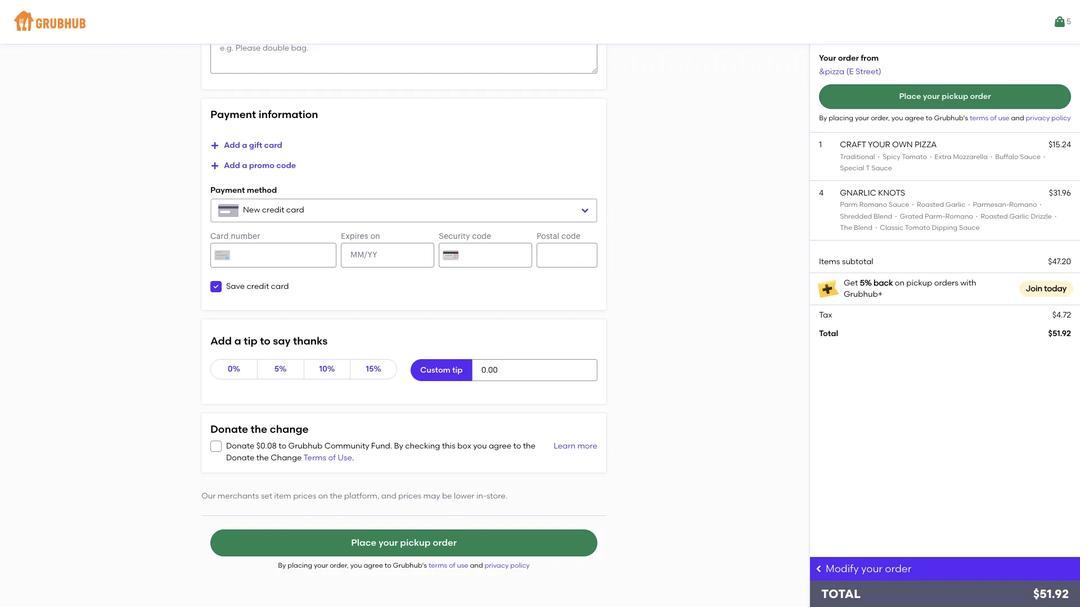 Task type: describe. For each thing, give the bounding box(es) containing it.
in-
[[476, 492, 487, 501]]

1 vertical spatial terms of use link
[[429, 562, 470, 570]]

tomato inside $15.24 traditional ∙ spicy tomato ∙ extra mozzarella ∙ buffalo sauce ∙ special t sauce
[[902, 153, 927, 161]]

learn more
[[554, 442, 597, 451]]

sauce right the buffalo
[[1020, 153, 1041, 161]]

a for promo
[[242, 161, 247, 171]]

save
[[226, 282, 245, 291]]

placing for the top terms of use link
[[829, 114, 853, 122]]

5% inside button
[[274, 365, 287, 374]]

fund.
[[371, 442, 392, 451]]

place your pickup order button for the top terms of use link
[[819, 84, 1071, 109]]

terms for the bottommost terms of use link
[[429, 562, 447, 570]]

0 vertical spatial total
[[819, 329, 838, 338]]

t
[[866, 164, 870, 172]]

∙ left the buffalo
[[989, 153, 994, 161]]

terms of use link
[[304, 453, 352, 463]]

$15.24 traditional ∙ spicy tomato ∙ extra mozzarella ∙ buffalo sauce ∙ special t sauce
[[840, 140, 1071, 172]]

the
[[840, 224, 852, 232]]

craft your own pizza
[[840, 140, 937, 150]]

(e
[[846, 67, 854, 76]]

with
[[960, 278, 976, 288]]

0 horizontal spatial on
[[318, 492, 328, 501]]

5% button
[[257, 360, 304, 380]]

$47.20
[[1048, 257, 1071, 267]]

1 vertical spatial $51.92
[[1033, 587, 1069, 601]]

traditional
[[840, 153, 875, 161]]

1 vertical spatial svg image
[[213, 444, 219, 450]]

∙ right drizzle
[[1054, 213, 1058, 220]]

agree inside by checking this box you agree to the donate the change
[[489, 442, 511, 451]]

use for the bottommost terms of use link
[[457, 562, 468, 570]]

add for add a promo code
[[224, 161, 240, 171]]

join
[[1026, 284, 1042, 294]]

community
[[324, 442, 369, 451]]

agree for the top terms of use link
[[905, 114, 924, 122]]

tax
[[819, 311, 832, 320]]

item
[[274, 492, 291, 501]]

donate for donate $0.08 to grubhub community fund.
[[226, 442, 255, 451]]

the down '$0.08'
[[256, 453, 269, 463]]

∙ up grated
[[911, 201, 915, 209]]

privacy for the bottommost terms of use link
[[485, 562, 509, 570]]

checking
[[405, 442, 440, 451]]

2 prices from the left
[[398, 492, 421, 501]]

buffalo
[[995, 153, 1018, 161]]

order, for the bottommost terms of use link
[[330, 562, 349, 570]]

set
[[261, 492, 272, 501]]

credit for new
[[262, 205, 284, 215]]

your order from &pizza (e street)
[[819, 53, 881, 76]]

0%
[[228, 365, 240, 374]]

classic
[[880, 224, 904, 232]]

1 vertical spatial roasted
[[981, 213, 1008, 220]]

sauce down knots at the right top of page
[[889, 201, 909, 209]]

grated
[[900, 213, 923, 220]]

5 button
[[1053, 12, 1071, 32]]

Amount text field
[[472, 360, 597, 382]]

gnarlic
[[840, 189, 876, 198]]

1 horizontal spatial romano
[[945, 213, 973, 220]]

1 vertical spatial total
[[821, 587, 861, 601]]

∙ up drizzle
[[1039, 201, 1043, 209]]

&pizza (e street) link
[[819, 67, 881, 76]]

15% button
[[350, 360, 397, 380]]

2 vertical spatial svg image
[[815, 565, 824, 574]]

information
[[259, 108, 318, 121]]

policy for the top terms of use link
[[1051, 114, 1071, 122]]

you for the bottommost terms of use link
[[350, 562, 362, 570]]

parmesan-
[[973, 201, 1009, 209]]

0 vertical spatial roasted
[[917, 201, 944, 209]]

your
[[819, 53, 836, 63]]

card for new credit card
[[286, 205, 304, 215]]

box
[[457, 442, 471, 451]]

place your pickup order for the bottommost terms of use link
[[351, 538, 457, 549]]

svg image for add a gift card
[[210, 141, 219, 150]]

privacy for the top terms of use link
[[1026, 114, 1050, 122]]

join today
[[1026, 284, 1067, 294]]

.
[[352, 453, 354, 463]]

lower
[[454, 492, 475, 501]]

learn more link
[[551, 441, 597, 464]]

store.
[[487, 492, 508, 501]]

2 horizontal spatial romano
[[1009, 201, 1037, 209]]

svg image for add a promo code
[[210, 162, 219, 171]]

∙ right the buffalo
[[1042, 153, 1047, 161]]

1 horizontal spatial blend
[[874, 213, 892, 220]]

own
[[892, 140, 913, 150]]

mozzarella
[[953, 153, 988, 161]]

0 vertical spatial svg image
[[213, 283, 219, 290]]

get
[[844, 278, 858, 288]]

extra
[[935, 153, 951, 161]]

items
[[819, 257, 840, 267]]

tip inside button
[[452, 365, 463, 375]]

orders
[[934, 278, 959, 288]]

our
[[201, 492, 216, 501]]

and for the bottommost terms of use link
[[470, 562, 483, 570]]

use
[[338, 453, 352, 463]]

platform,
[[344, 492, 379, 501]]

&pizza
[[819, 67, 844, 76]]

method
[[247, 186, 277, 195]]

place for the bottommost terms of use link
[[351, 538, 376, 549]]

new
[[243, 205, 260, 215]]

gnarlic knots
[[840, 189, 905, 198]]

0 horizontal spatial blend
[[854, 224, 873, 232]]

may
[[423, 492, 440, 501]]

$15.24
[[1049, 140, 1071, 150]]

terms for the top terms of use link
[[970, 114, 989, 122]]

0 horizontal spatial romano
[[859, 201, 887, 209]]

today
[[1044, 284, 1067, 294]]

craft
[[840, 140, 866, 150]]

on pickup orders with grubhub+
[[844, 278, 976, 299]]

by for the top terms of use link
[[819, 114, 827, 122]]

15%
[[366, 365, 381, 374]]

add a promo code button
[[210, 156, 296, 176]]

street)
[[856, 67, 881, 76]]

knots
[[878, 189, 905, 198]]

∙ up classic
[[894, 213, 898, 220]]

merchants
[[218, 492, 259, 501]]

1
[[819, 140, 822, 150]]

back
[[874, 278, 893, 288]]

our merchants set item prices on the platform, and prices may be lower in-store.
[[201, 492, 508, 501]]

10%
[[319, 365, 335, 374]]

save credit card
[[226, 282, 289, 291]]

more
[[577, 442, 597, 451]]

gift
[[249, 141, 262, 150]]

use for the top terms of use link
[[998, 114, 1010, 122]]

placing for the bottommost terms of use link
[[288, 562, 312, 570]]

1 vertical spatial garlic
[[1009, 213, 1029, 220]]

of for the bottommost terms of use link
[[449, 562, 455, 570]]

∙ left parmesan-
[[967, 201, 971, 209]]

place for the top terms of use link
[[899, 92, 921, 101]]

$31.96 parm romano sauce ∙ roasted garlic ∙ parmesan-romano ∙ shredded blend ∙ grated parm-romano ∙ roasted garlic drizzle ∙ the blend ∙ classic tomato dipping sauce
[[840, 189, 1071, 232]]

add a gift card button
[[210, 136, 282, 156]]

2 vertical spatial svg image
[[581, 206, 590, 215]]

0 horizontal spatial garlic
[[946, 201, 965, 209]]

get 5% back
[[844, 278, 893, 288]]

4
[[819, 189, 824, 198]]



Task type: locate. For each thing, give the bounding box(es) containing it.
1 vertical spatial terms
[[429, 562, 447, 570]]

1 vertical spatial use
[[457, 562, 468, 570]]

0 vertical spatial placing
[[829, 114, 853, 122]]

1 vertical spatial a
[[242, 161, 247, 171]]

you inside by checking this box you agree to the donate the change
[[473, 442, 487, 451]]

by
[[819, 114, 827, 122], [394, 442, 403, 451], [278, 562, 286, 570]]

place
[[899, 92, 921, 101], [351, 538, 376, 549]]

order, for the top terms of use link
[[871, 114, 890, 122]]

0 vertical spatial privacy
[[1026, 114, 1050, 122]]

payment
[[210, 108, 256, 121], [210, 186, 245, 195]]

0 vertical spatial payment
[[210, 108, 256, 121]]

donate the change
[[210, 423, 309, 436]]

on left platform, at bottom left
[[318, 492, 328, 501]]

add left "gift" at the top left of page
[[224, 141, 240, 150]]

place your pickup order down may
[[351, 538, 457, 549]]

0 vertical spatial place your pickup order button
[[819, 84, 1071, 109]]

2 vertical spatial pickup
[[400, 538, 431, 549]]

2 vertical spatial you
[[350, 562, 362, 570]]

policy
[[1051, 114, 1071, 122], [510, 562, 530, 570]]

your
[[923, 92, 940, 101], [855, 114, 869, 122], [379, 538, 398, 549], [314, 562, 328, 570], [861, 563, 883, 575]]

$4.72
[[1052, 311, 1071, 320]]

sauce right dipping
[[959, 224, 980, 232]]

be
[[442, 492, 452, 501]]

2 horizontal spatial and
[[1011, 114, 1024, 122]]

0 vertical spatial tip
[[244, 335, 257, 348]]

modify
[[826, 563, 859, 575]]

a up 0%
[[234, 335, 241, 348]]

5%
[[860, 278, 872, 288], [274, 365, 287, 374]]

1 horizontal spatial 5%
[[860, 278, 872, 288]]

0 vertical spatial agree
[[905, 114, 924, 122]]

1 vertical spatial place your pickup order
[[351, 538, 457, 549]]

0 vertical spatial 5%
[[860, 278, 872, 288]]

prices right item
[[293, 492, 316, 501]]

add
[[224, 141, 240, 150], [224, 161, 240, 171], [210, 335, 232, 348]]

privacy policy link for the top terms of use link
[[1026, 114, 1071, 122]]

0 vertical spatial order,
[[871, 114, 890, 122]]

0 horizontal spatial terms
[[429, 562, 447, 570]]

a inside button
[[242, 161, 247, 171]]

a left "gift" at the top left of page
[[242, 141, 247, 150]]

grubhub's for the bottommost terms of use link
[[393, 562, 427, 570]]

0 horizontal spatial grubhub's
[[393, 562, 427, 570]]

pickup for the top terms of use link
[[942, 92, 968, 101]]

svg image left save
[[213, 283, 219, 290]]

5% up grubhub+
[[860, 278, 872, 288]]

1 vertical spatial placing
[[288, 562, 312, 570]]

0 vertical spatial policy
[[1051, 114, 1071, 122]]

custom
[[420, 365, 450, 375]]

your
[[868, 140, 890, 150]]

spicy
[[883, 153, 900, 161]]

svg image
[[213, 283, 219, 290], [213, 444, 219, 450], [815, 565, 824, 574]]

parm-
[[925, 213, 945, 220]]

∙ left extra in the right top of the page
[[929, 153, 933, 161]]

2 horizontal spatial pickup
[[942, 92, 968, 101]]

add up 0%
[[210, 335, 232, 348]]

garlic
[[946, 201, 965, 209], [1009, 213, 1029, 220]]

pickup inside on pickup orders with grubhub+
[[906, 278, 932, 288]]

add for add a tip to say thanks
[[210, 335, 232, 348]]

donate for donate the change
[[210, 423, 248, 436]]

place your pickup order for the top terms of use link
[[899, 92, 991, 101]]

svg image inside add a promo code button
[[210, 162, 219, 171]]

place your pickup order
[[899, 92, 991, 101], [351, 538, 457, 549]]

by inside by checking this box you agree to the donate the change
[[394, 442, 403, 451]]

items subtotal
[[819, 257, 873, 267]]

dipping
[[932, 224, 958, 232]]

1 horizontal spatial privacy policy link
[[1026, 114, 1071, 122]]

∙ down parmesan-
[[975, 213, 979, 220]]

by placing your order, you agree to grubhub's terms of use and privacy policy
[[819, 114, 1071, 122], [278, 562, 530, 570]]

order inside your order from &pizza (e street)
[[838, 53, 859, 63]]

place your pickup order up pizza on the right top of page
[[899, 92, 991, 101]]

1 vertical spatial svg image
[[210, 162, 219, 171]]

donate $0.08 to grubhub community fund.
[[226, 442, 394, 451]]

roasted
[[917, 201, 944, 209], [981, 213, 1008, 220]]

1 vertical spatial order,
[[330, 562, 349, 570]]

1 horizontal spatial order,
[[871, 114, 890, 122]]

a inside "button"
[[242, 141, 247, 150]]

romano down gnarlic knots
[[859, 201, 887, 209]]

0 vertical spatial svg image
[[210, 141, 219, 150]]

pickup for the bottommost terms of use link
[[400, 538, 431, 549]]

subscription badge image
[[817, 278, 839, 300]]

roasted up parm-
[[917, 201, 944, 209]]

pizza
[[915, 140, 937, 150]]

card right save
[[271, 282, 289, 291]]

main navigation navigation
[[0, 0, 1080, 44]]

0 horizontal spatial order,
[[330, 562, 349, 570]]

garlic left drizzle
[[1009, 213, 1029, 220]]

1 horizontal spatial pickup
[[906, 278, 932, 288]]

1 vertical spatial tomato
[[905, 224, 930, 232]]

tip right custom
[[452, 365, 463, 375]]

credit right save
[[247, 282, 269, 291]]

0 vertical spatial use
[[998, 114, 1010, 122]]

grubhub+
[[844, 290, 883, 299]]

1 horizontal spatial agree
[[489, 442, 511, 451]]

payment up 'add a gift card' "button"
[[210, 108, 256, 121]]

total down 'modify' on the bottom of the page
[[821, 587, 861, 601]]

payment method
[[210, 186, 277, 195]]

to
[[926, 114, 933, 122], [260, 335, 271, 348], [279, 442, 286, 451], [513, 442, 521, 451], [385, 562, 391, 570]]

1 horizontal spatial policy
[[1051, 114, 1071, 122]]

donate inside by checking this box you agree to the donate the change
[[226, 453, 255, 463]]

of
[[990, 114, 997, 122], [328, 453, 336, 463], [449, 562, 455, 570]]

say
[[273, 335, 291, 348]]

0 horizontal spatial place your pickup order button
[[210, 530, 597, 557]]

10% button
[[304, 360, 351, 380]]

romano up dipping
[[945, 213, 973, 220]]

blend up classic
[[874, 213, 892, 220]]

svg image down the donate the change
[[213, 444, 219, 450]]

1 vertical spatial place your pickup order button
[[210, 530, 597, 557]]

policy for the bottommost terms of use link
[[510, 562, 530, 570]]

svg image inside 'add a gift card' "button"
[[210, 141, 219, 150]]

grubhub's
[[934, 114, 968, 122], [393, 562, 427, 570]]

0 vertical spatial privacy policy link
[[1026, 114, 1071, 122]]

by placing your order, you agree to grubhub's terms of use and privacy policy for the top terms of use link
[[819, 114, 1071, 122]]

0 vertical spatial terms of use link
[[970, 114, 1011, 122]]

1 horizontal spatial by placing your order, you agree to grubhub's terms of use and privacy policy
[[819, 114, 1071, 122]]

add down 'add a gift card' "button"
[[224, 161, 240, 171]]

agree for the bottommost terms of use link
[[364, 562, 383, 570]]

add a promo code
[[224, 161, 296, 171]]

payment for payment information
[[210, 108, 256, 121]]

roasted down parmesan-
[[981, 213, 1008, 220]]

2 vertical spatial and
[[470, 562, 483, 570]]

1 horizontal spatial use
[[998, 114, 1010, 122]]

1 vertical spatial place
[[351, 538, 376, 549]]

promo
[[249, 161, 275, 171]]

new credit card
[[243, 205, 304, 215]]

privacy policy link
[[1026, 114, 1071, 122], [485, 562, 530, 570]]

card right "gift" at the top left of page
[[264, 141, 282, 150]]

1 vertical spatial add
[[224, 161, 240, 171]]

garlic up dipping
[[946, 201, 965, 209]]

0 vertical spatial tomato
[[902, 153, 927, 161]]

from
[[861, 53, 879, 63]]

you
[[891, 114, 903, 122], [473, 442, 487, 451], [350, 562, 362, 570]]

tip left say
[[244, 335, 257, 348]]

card for save credit card
[[271, 282, 289, 291]]

1 prices from the left
[[293, 492, 316, 501]]

2 horizontal spatial you
[[891, 114, 903, 122]]

2 horizontal spatial of
[[990, 114, 997, 122]]

$0.08
[[256, 442, 277, 451]]

0 vertical spatial on
[[895, 278, 905, 288]]

place up own
[[899, 92, 921, 101]]

change
[[270, 423, 309, 436]]

0 horizontal spatial roasted
[[917, 201, 944, 209]]

pickup
[[942, 92, 968, 101], [906, 278, 932, 288], [400, 538, 431, 549]]

svg image left 'modify' on the bottom of the page
[[815, 565, 824, 574]]

0 horizontal spatial you
[[350, 562, 362, 570]]

place your pickup order button up pizza on the right top of page
[[819, 84, 1071, 109]]

1 horizontal spatial prices
[[398, 492, 421, 501]]

of for the top terms of use link
[[990, 114, 997, 122]]

special
[[840, 164, 864, 172]]

1 vertical spatial credit
[[247, 282, 269, 291]]

0 horizontal spatial placing
[[288, 562, 312, 570]]

1 horizontal spatial place your pickup order button
[[819, 84, 1071, 109]]

subtotal
[[842, 257, 873, 267]]

prices
[[293, 492, 316, 501], [398, 492, 421, 501]]

place your pickup order button down may
[[210, 530, 597, 557]]

placing
[[829, 114, 853, 122], [288, 562, 312, 570]]

1 vertical spatial grubhub's
[[393, 562, 427, 570]]

1 vertical spatial donate
[[226, 442, 255, 451]]

1 horizontal spatial privacy
[[1026, 114, 1050, 122]]

a left promo
[[242, 161, 247, 171]]

on inside on pickup orders with grubhub+
[[895, 278, 905, 288]]

to inside by checking this box you agree to the donate the change
[[513, 442, 521, 451]]

Pickup instructions text field
[[210, 33, 597, 74]]

terms
[[970, 114, 989, 122], [429, 562, 447, 570]]

1 horizontal spatial garlic
[[1009, 213, 1029, 220]]

and
[[1011, 114, 1024, 122], [381, 492, 396, 501], [470, 562, 483, 570]]

on right back
[[895, 278, 905, 288]]

1 horizontal spatial terms
[[970, 114, 989, 122]]

the left the learn
[[523, 442, 536, 451]]

credit for save
[[247, 282, 269, 291]]

this
[[442, 442, 455, 451]]

donate
[[210, 423, 248, 436], [226, 442, 255, 451], [226, 453, 255, 463]]

0 vertical spatial $51.92
[[1048, 329, 1071, 338]]

place your pickup order button for the bottommost terms of use link
[[210, 530, 597, 557]]

0 vertical spatial place
[[899, 92, 921, 101]]

0 vertical spatial credit
[[262, 205, 284, 215]]

grubhub
[[288, 442, 323, 451]]

0 vertical spatial you
[[891, 114, 903, 122]]

payment information
[[210, 108, 318, 121]]

2 vertical spatial add
[[210, 335, 232, 348]]

custom tip button
[[411, 360, 472, 382]]

0% button
[[210, 360, 258, 380]]

credit right new
[[262, 205, 284, 215]]

the
[[251, 423, 267, 436], [523, 442, 536, 451], [256, 453, 269, 463], [330, 492, 342, 501]]

privacy policy link for the bottommost terms of use link
[[485, 562, 530, 570]]

tomato down pizza on the right top of page
[[902, 153, 927, 161]]

romano
[[859, 201, 887, 209], [1009, 201, 1037, 209], [945, 213, 973, 220]]

card right new
[[286, 205, 304, 215]]

svg image
[[210, 141, 219, 150], [210, 162, 219, 171], [581, 206, 590, 215]]

the left platform, at bottom left
[[330, 492, 342, 501]]

place down platform, at bottom left
[[351, 538, 376, 549]]

payment for payment method
[[210, 186, 245, 195]]

1 horizontal spatial on
[[895, 278, 905, 288]]

0 horizontal spatial prices
[[293, 492, 316, 501]]

1 vertical spatial 5%
[[274, 365, 287, 374]]

2 vertical spatial donate
[[226, 453, 255, 463]]

5% down say
[[274, 365, 287, 374]]

thanks
[[293, 335, 328, 348]]

blend down the shredded
[[854, 224, 873, 232]]

blend
[[874, 213, 892, 220], [854, 224, 873, 232]]

0 vertical spatial pickup
[[942, 92, 968, 101]]

0 vertical spatial card
[[264, 141, 282, 150]]

1 horizontal spatial place your pickup order
[[899, 92, 991, 101]]

agree
[[905, 114, 924, 122], [489, 442, 511, 451], [364, 562, 383, 570]]

1 horizontal spatial and
[[470, 562, 483, 570]]

add for add a gift card
[[224, 141, 240, 150]]

1 vertical spatial agree
[[489, 442, 511, 451]]

a for gift
[[242, 141, 247, 150]]

a for tip
[[234, 335, 241, 348]]

1 vertical spatial blend
[[854, 224, 873, 232]]

$51.92
[[1048, 329, 1071, 338], [1033, 587, 1069, 601]]

1 vertical spatial and
[[381, 492, 396, 501]]

add inside add a promo code button
[[224, 161, 240, 171]]

total
[[819, 329, 838, 338], [821, 587, 861, 601]]

1 payment from the top
[[210, 108, 256, 121]]

tomato inside "$31.96 parm romano sauce ∙ roasted garlic ∙ parmesan-romano ∙ shredded blend ∙ grated parm-romano ∙ roasted garlic drizzle ∙ the blend ∙ classic tomato dipping sauce"
[[905, 224, 930, 232]]

the up '$0.08'
[[251, 423, 267, 436]]

by checking this box you agree to the donate the change
[[226, 442, 536, 463]]

you for the top terms of use link
[[891, 114, 903, 122]]

1 horizontal spatial of
[[449, 562, 455, 570]]

0 vertical spatial garlic
[[946, 201, 965, 209]]

sauce right t
[[872, 164, 892, 172]]

0 vertical spatial add
[[224, 141, 240, 150]]

tomato down grated
[[905, 224, 930, 232]]

payment up new
[[210, 186, 245, 195]]

terms of use .
[[304, 453, 354, 463]]

shredded
[[840, 213, 872, 220]]

∙ down your
[[877, 153, 881, 161]]

1 vertical spatial card
[[286, 205, 304, 215]]

0 horizontal spatial privacy policy link
[[485, 562, 530, 570]]

total down tax
[[819, 329, 838, 338]]

1 horizontal spatial roasted
[[981, 213, 1008, 220]]

1 horizontal spatial by
[[394, 442, 403, 451]]

1 vertical spatial privacy policy link
[[485, 562, 530, 570]]

grubhub's for the top terms of use link
[[934, 114, 968, 122]]

1 vertical spatial by placing your order, you agree to grubhub's terms of use and privacy policy
[[278, 562, 530, 570]]

custom tip
[[420, 365, 463, 375]]

∙ left classic
[[874, 224, 878, 232]]

card inside "button"
[[264, 141, 282, 150]]

0 vertical spatial donate
[[210, 423, 248, 436]]

romano up drizzle
[[1009, 201, 1037, 209]]

2 payment from the top
[[210, 186, 245, 195]]

by for the bottommost terms of use link
[[278, 562, 286, 570]]

2 horizontal spatial agree
[[905, 114, 924, 122]]

terms
[[304, 453, 326, 463]]

5
[[1066, 17, 1071, 26]]

0 horizontal spatial of
[[328, 453, 336, 463]]

prices left may
[[398, 492, 421, 501]]

add inside 'add a gift card' "button"
[[224, 141, 240, 150]]

and for the top terms of use link
[[1011, 114, 1024, 122]]

code
[[276, 161, 296, 171]]

by placing your order, you agree to grubhub's terms of use and privacy policy for the bottommost terms of use link
[[278, 562, 530, 570]]

0 horizontal spatial place your pickup order
[[351, 538, 457, 549]]

1 vertical spatial by
[[394, 442, 403, 451]]

1 vertical spatial policy
[[510, 562, 530, 570]]

0 horizontal spatial pickup
[[400, 538, 431, 549]]

parm
[[840, 201, 858, 209]]



Task type: vqa. For each thing, say whether or not it's contained in the screenshot.
modify your order
yes



